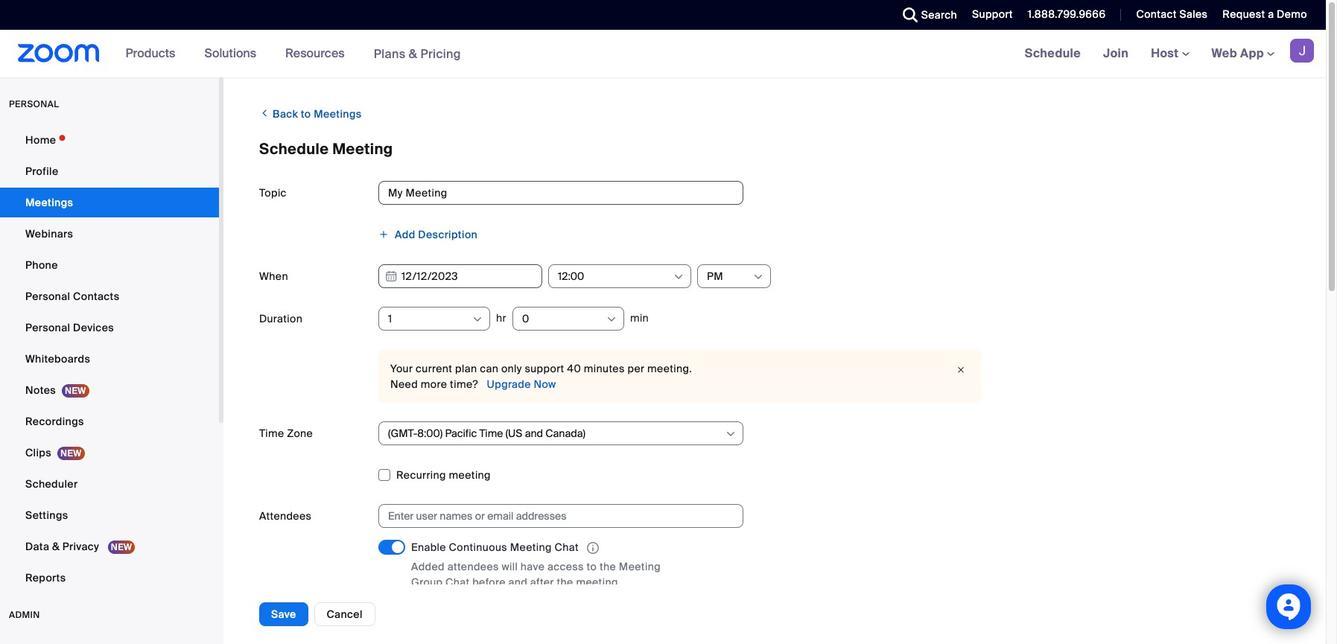 Task type: locate. For each thing, give the bounding box(es) containing it.
1 vertical spatial the
[[557, 576, 573, 589]]

continuous
[[449, 541, 507, 554]]

to inside added attendees will have access to the meeting group chat before and after the meeting.
[[587, 560, 597, 574]]

meetings link
[[0, 188, 219, 218]]

0 horizontal spatial to
[[301, 107, 311, 121]]

40
[[567, 362, 581, 375]]

show options image right pm dropdown button
[[752, 271, 764, 283]]

schedule down "1.888.799.9666"
[[1025, 45, 1081, 61]]

1 vertical spatial schedule
[[259, 139, 329, 159]]

admin
[[9, 609, 40, 621]]

banner
[[0, 30, 1326, 78]]

0 vertical spatial personal
[[25, 290, 70, 303]]

show options image left min
[[606, 314, 618, 326]]

When text field
[[378, 264, 542, 288]]

meeting inside added attendees will have access to the meeting group chat before and after the meeting.
[[619, 560, 661, 574]]

recordings
[[25, 415, 84, 428]]

personal down the 'phone'
[[25, 290, 70, 303]]

schedule
[[1025, 45, 1081, 61], [259, 139, 329, 159]]

meetings inside personal menu menu
[[25, 196, 73, 209]]

privacy
[[62, 540, 99, 554]]

1 horizontal spatial show options image
[[673, 271, 685, 283]]

scheduler
[[25, 478, 78, 491]]

0
[[522, 312, 529, 326]]

1 vertical spatial meetings
[[25, 196, 73, 209]]

1 horizontal spatial to
[[587, 560, 597, 574]]

1.888.799.9666 button up join
[[1017, 0, 1110, 30]]

clips
[[25, 446, 51, 460]]

to right back on the left
[[301, 107, 311, 121]]

attendees
[[259, 510, 312, 523]]

back to meetings link
[[259, 101, 362, 126]]

before
[[472, 576, 506, 589]]

group
[[411, 576, 443, 589]]

the down learn more about enable continuous meeting chat image
[[600, 560, 616, 574]]

personal menu menu
[[0, 125, 219, 594]]

1 vertical spatial &
[[52, 540, 60, 554]]

0 vertical spatial show options image
[[673, 271, 685, 283]]

1 horizontal spatial &
[[409, 46, 417, 61]]

chat up access
[[555, 541, 579, 554]]

& inside product information navigation
[[409, 46, 417, 61]]

host button
[[1151, 45, 1189, 61]]

time?
[[450, 378, 478, 391]]

0 vertical spatial chat
[[555, 541, 579, 554]]

webinars
[[25, 227, 73, 241]]

chat inside added attendees will have access to the meeting group chat before and after the meeting.
[[446, 576, 470, 589]]

1 vertical spatial show options image
[[606, 314, 618, 326]]

personal
[[9, 98, 59, 110]]

meeting right access
[[619, 560, 661, 574]]

1 vertical spatial personal
[[25, 321, 70, 334]]

0 button
[[522, 308, 605, 330]]

0 horizontal spatial the
[[557, 576, 573, 589]]

0 vertical spatial the
[[600, 560, 616, 574]]

1 horizontal spatial schedule
[[1025, 45, 1081, 61]]

close image
[[952, 363, 970, 378]]

1 vertical spatial meeting.
[[576, 576, 621, 589]]

1 vertical spatial show options image
[[472, 314, 483, 326]]

when
[[259, 270, 288, 283]]

1 horizontal spatial meeting.
[[647, 362, 692, 375]]

1 horizontal spatial meetings
[[314, 107, 362, 121]]

contact
[[1136, 7, 1177, 21]]

0 vertical spatial show options image
[[752, 271, 764, 283]]

recurring meeting
[[396, 469, 491, 482]]

2 personal from the top
[[25, 321, 70, 334]]

1 horizontal spatial show options image
[[752, 271, 764, 283]]

1 vertical spatial to
[[587, 560, 597, 574]]

show options image
[[673, 271, 685, 283], [472, 314, 483, 326], [725, 428, 737, 440]]

& right data
[[52, 540, 60, 554]]

products
[[126, 45, 175, 61]]

meeting id
[[259, 615, 315, 628]]

can
[[480, 362, 498, 375]]

personal for personal devices
[[25, 321, 70, 334]]

enable continuous meeting chat
[[411, 541, 579, 554]]

learn more about enable continuous meeting chat image
[[583, 542, 603, 555]]

0 vertical spatial to
[[301, 107, 311, 121]]

solutions
[[204, 45, 256, 61]]

personal up whiteboards
[[25, 321, 70, 334]]

meetings
[[314, 107, 362, 121], [25, 196, 73, 209]]

0 horizontal spatial &
[[52, 540, 60, 554]]

meeting. down learn more about enable continuous meeting chat image
[[576, 576, 621, 589]]

0 horizontal spatial meetings
[[25, 196, 73, 209]]

1 personal from the top
[[25, 290, 70, 303]]

Topic text field
[[378, 181, 743, 205]]

profile picture image
[[1290, 39, 1314, 63]]

2 vertical spatial show options image
[[725, 428, 737, 440]]

per
[[628, 362, 645, 375]]

upgrade now link
[[484, 378, 556, 391]]

request a demo link
[[1212, 0, 1326, 30], [1223, 7, 1307, 21]]

clips link
[[0, 438, 219, 468]]

meetings up the webinars
[[25, 196, 73, 209]]

back to meetings
[[270, 107, 362, 121]]

meetings navigation
[[1014, 30, 1326, 78]]

chat inside application
[[555, 541, 579, 554]]

meeting. inside added attendees will have access to the meeting group chat before and after the meeting.
[[576, 576, 621, 589]]

left image
[[259, 106, 270, 121]]

home link
[[0, 125, 219, 155]]

0 horizontal spatial show options image
[[606, 314, 618, 326]]

& inside personal menu menu
[[52, 540, 60, 554]]

2 horizontal spatial show options image
[[725, 428, 737, 440]]

0 horizontal spatial schedule
[[259, 139, 329, 159]]

added attendees will have access to the meeting group chat before and after the meeting.
[[411, 560, 661, 589]]

app
[[1240, 45, 1264, 61]]

& for pricing
[[409, 46, 417, 61]]

1 vertical spatial chat
[[446, 576, 470, 589]]

upgrade
[[487, 378, 531, 391]]

your
[[390, 362, 413, 375]]

select time zone text field
[[388, 422, 724, 445]]

after
[[530, 576, 554, 589]]

schedule for schedule meeting
[[259, 139, 329, 159]]

id
[[304, 615, 315, 628]]

meeting. right per
[[647, 362, 692, 375]]

meeting up have
[[510, 541, 552, 554]]

products button
[[126, 30, 182, 77]]

Persistent Chat, enter email address,Enter user names or email addresses text field
[[388, 505, 720, 527]]

chat
[[555, 541, 579, 554], [446, 576, 470, 589]]

the down access
[[557, 576, 573, 589]]

recurring
[[396, 469, 446, 482]]

added
[[411, 560, 445, 574]]

&
[[409, 46, 417, 61], [52, 540, 60, 554]]

0 horizontal spatial chat
[[446, 576, 470, 589]]

min
[[630, 311, 649, 325]]

request
[[1223, 7, 1265, 21]]

schedule inside meetings navigation
[[1025, 45, 1081, 61]]

0 vertical spatial meeting.
[[647, 362, 692, 375]]

1
[[388, 312, 392, 326]]

0 horizontal spatial meeting.
[[576, 576, 621, 589]]

personal for personal contacts
[[25, 290, 70, 303]]

description
[[418, 228, 478, 241]]

0 vertical spatial schedule
[[1025, 45, 1081, 61]]

0 vertical spatial &
[[409, 46, 417, 61]]

& for privacy
[[52, 540, 60, 554]]

add description button
[[378, 223, 478, 246]]

schedule down back on the left
[[259, 139, 329, 159]]

time zone
[[259, 427, 313, 440]]

meetings up schedule meeting
[[314, 107, 362, 121]]

product information navigation
[[114, 30, 472, 78]]

whiteboards
[[25, 352, 90, 366]]

search button
[[892, 0, 961, 30]]

meeting
[[332, 139, 393, 159], [510, 541, 552, 554], [619, 560, 661, 574], [259, 615, 301, 628]]

hr
[[496, 311, 507, 325]]

show options image
[[752, 271, 764, 283], [606, 314, 618, 326]]

1 horizontal spatial chat
[[555, 541, 579, 554]]

support link
[[961, 0, 1017, 30], [972, 7, 1013, 21]]

show options image for pm
[[752, 271, 764, 283]]

settings link
[[0, 501, 219, 530]]

& right plans
[[409, 46, 417, 61]]

chat down attendees
[[446, 576, 470, 589]]

to down learn more about enable continuous meeting chat image
[[587, 560, 597, 574]]

meeting down back to meetings
[[332, 139, 393, 159]]

duration
[[259, 312, 303, 326]]

have
[[521, 560, 545, 574]]



Task type: vqa. For each thing, say whether or not it's contained in the screenshot.
the top the AI
no



Task type: describe. For each thing, give the bounding box(es) containing it.
cancel
[[327, 608, 363, 621]]

contacts
[[73, 290, 120, 303]]

personal contacts
[[25, 290, 120, 303]]

enable continuous meeting chat application
[[411, 540, 694, 557]]

0 vertical spatial meetings
[[314, 107, 362, 121]]

notes link
[[0, 375, 219, 405]]

add
[[395, 228, 415, 241]]

zone
[[287, 427, 313, 440]]

add image
[[378, 229, 389, 240]]

show options image for 0
[[606, 314, 618, 326]]

pricing
[[421, 46, 461, 61]]

save button
[[259, 603, 308, 627]]

schedule for schedule
[[1025, 45, 1081, 61]]

meeting inside enable continuous meeting chat application
[[510, 541, 552, 554]]

will
[[502, 560, 518, 574]]

personal devices
[[25, 321, 114, 334]]

show options image for select time zone text field
[[725, 428, 737, 440]]

webinars link
[[0, 219, 219, 249]]

schedule meeting
[[259, 139, 393, 159]]

recordings link
[[0, 407, 219, 437]]

support
[[972, 7, 1013, 21]]

meeting
[[449, 469, 491, 482]]

time
[[259, 427, 284, 440]]

profile
[[25, 165, 58, 178]]

save
[[271, 608, 296, 621]]

0 horizontal spatial show options image
[[472, 314, 483, 326]]

solutions button
[[204, 30, 263, 77]]

join
[[1103, 45, 1129, 61]]

plan
[[455, 362, 477, 375]]

profile link
[[0, 156, 219, 186]]

your current plan can only support 40 minutes per meeting. need more time? upgrade now
[[390, 362, 692, 391]]

phone link
[[0, 250, 219, 280]]

pm button
[[707, 265, 752, 288]]

and
[[508, 576, 528, 589]]

personal devices link
[[0, 313, 219, 343]]

access
[[547, 560, 584, 574]]

a
[[1268, 7, 1274, 21]]

current
[[416, 362, 452, 375]]

data & privacy link
[[0, 532, 219, 562]]

contact sales
[[1136, 7, 1208, 21]]

now
[[534, 378, 556, 391]]

sales
[[1180, 7, 1208, 21]]

enable
[[411, 541, 446, 554]]

phone
[[25, 259, 58, 272]]

home
[[25, 133, 56, 147]]

plans & pricing
[[374, 46, 461, 61]]

scheduler link
[[0, 469, 219, 499]]

web app
[[1212, 45, 1264, 61]]

banner containing products
[[0, 30, 1326, 78]]

settings
[[25, 509, 68, 522]]

resources
[[285, 45, 345, 61]]

data & privacy
[[25, 540, 102, 554]]

whiteboards link
[[0, 344, 219, 374]]

1 horizontal spatial the
[[600, 560, 616, 574]]

meeting left "id"
[[259, 615, 301, 628]]

support
[[525, 362, 564, 375]]

back
[[273, 107, 298, 121]]

resources button
[[285, 30, 351, 77]]

minutes
[[584, 362, 625, 375]]

notes
[[25, 384, 56, 397]]

personal contacts link
[[0, 282, 219, 311]]

reports link
[[0, 563, 219, 593]]

zoom logo image
[[18, 44, 100, 63]]

web app button
[[1212, 45, 1275, 61]]

meeting id option group
[[378, 610, 1290, 633]]

only
[[501, 362, 522, 375]]

cancel button
[[314, 603, 375, 627]]

select start time text field
[[558, 265, 672, 288]]

attendees
[[448, 560, 499, 574]]

reports
[[25, 571, 66, 585]]

host
[[1151, 45, 1182, 61]]

1.888.799.9666 button up schedule link
[[1028, 7, 1106, 21]]

plans
[[374, 46, 406, 61]]

meeting. inside your current plan can only support 40 minutes per meeting. need more time? upgrade now
[[647, 362, 692, 375]]

web
[[1212, 45, 1237, 61]]

devices
[[73, 321, 114, 334]]

topic
[[259, 186, 287, 200]]

1.888.799.9666
[[1028, 7, 1106, 21]]

more
[[421, 378, 447, 391]]

show options image for select start time text box
[[673, 271, 685, 283]]

pm
[[707, 270, 723, 283]]

data
[[25, 540, 49, 554]]



